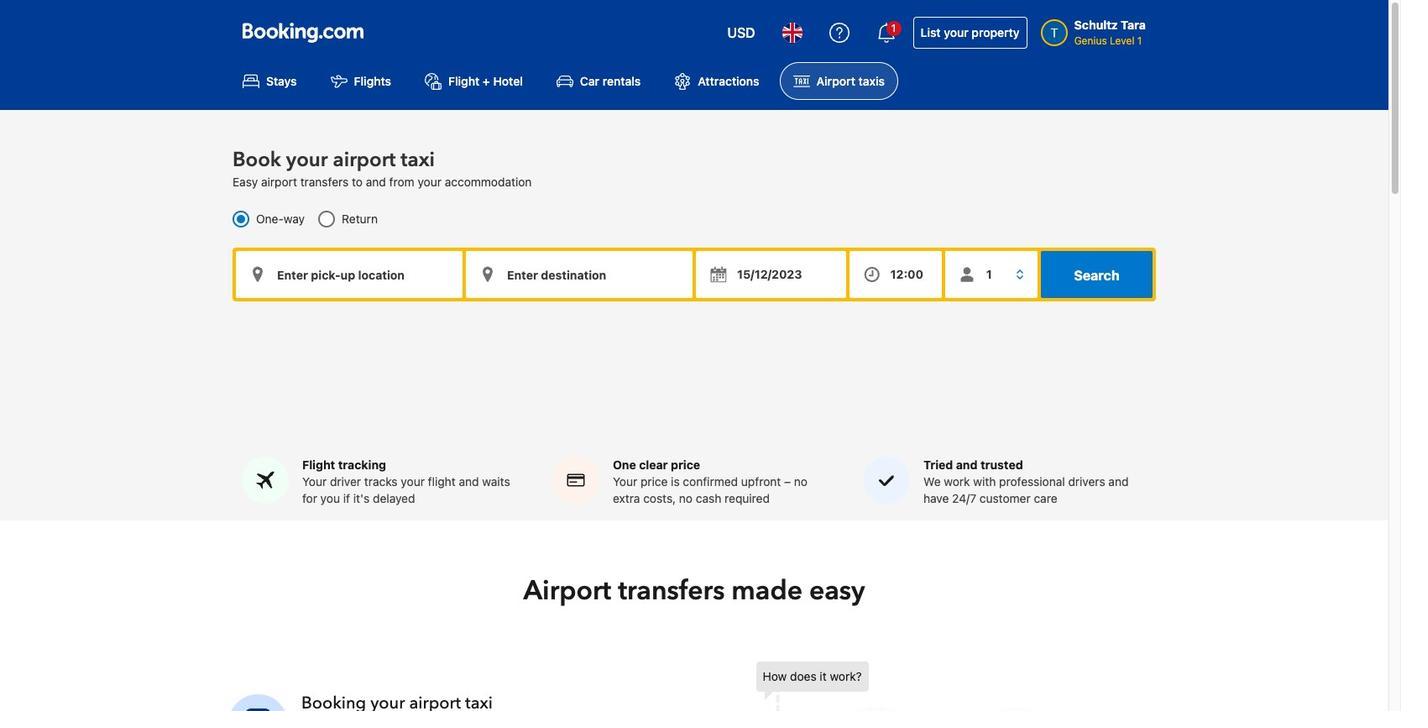 Task type: vqa. For each thing, say whether or not it's contained in the screenshot.
HOTEL
yes



Task type: locate. For each thing, give the bounding box(es) containing it.
your right list
[[944, 25, 968, 39]]

to
[[352, 175, 363, 189]]

confirmed
[[683, 474, 738, 489]]

your up delayed
[[401, 474, 425, 489]]

price up is
[[671, 458, 700, 472]]

0 horizontal spatial 1
[[891, 22, 896, 34]]

0 vertical spatial airport
[[333, 146, 396, 174]]

is
[[671, 474, 680, 489]]

attractions
[[698, 74, 759, 88]]

1 vertical spatial flight
[[302, 458, 335, 472]]

and right flight
[[459, 474, 479, 489]]

2 your from the left
[[613, 474, 637, 489]]

your
[[944, 25, 968, 39], [286, 146, 328, 174], [418, 175, 442, 189], [401, 474, 425, 489]]

1 your from the left
[[302, 474, 327, 489]]

price
[[671, 458, 700, 472], [640, 474, 668, 489]]

and right to
[[366, 175, 386, 189]]

stays link
[[229, 62, 310, 100]]

customer
[[980, 491, 1031, 506]]

transfers
[[300, 175, 349, 189], [618, 573, 725, 610]]

1 horizontal spatial your
[[613, 474, 637, 489]]

1 horizontal spatial flight
[[448, 74, 480, 88]]

booking airport taxi image
[[756, 662, 1108, 711], [228, 694, 288, 711]]

flight tracking your driver tracks your flight and waits for you if it's delayed
[[302, 458, 510, 506]]

your inside flight tracking your driver tracks your flight and waits for you if it's delayed
[[401, 474, 425, 489]]

flights link
[[317, 62, 405, 100]]

no right – at the bottom right
[[794, 474, 808, 489]]

cash
[[696, 491, 721, 506]]

1 horizontal spatial booking airport taxi image
[[756, 662, 1108, 711]]

flight for flight tracking your driver tracks your flight and waits for you if it's delayed
[[302, 458, 335, 472]]

flight
[[448, 74, 480, 88], [302, 458, 335, 472]]

0 vertical spatial transfers
[[300, 175, 349, 189]]

transfers inside the book your airport taxi easy airport transfers to and from your accommodation
[[300, 175, 349, 189]]

1 vertical spatial no
[[679, 491, 693, 506]]

0 horizontal spatial airport
[[523, 573, 611, 610]]

your
[[302, 474, 327, 489], [613, 474, 637, 489]]

1
[[891, 22, 896, 34], [1137, 34, 1142, 47]]

1 horizontal spatial airport
[[816, 74, 855, 88]]

booking.com online hotel reservations image
[[243, 23, 363, 43]]

0 horizontal spatial transfers
[[300, 175, 349, 189]]

level
[[1110, 34, 1134, 47]]

1 inside button
[[891, 22, 896, 34]]

–
[[784, 474, 791, 489]]

your up for
[[302, 474, 327, 489]]

1 vertical spatial price
[[640, 474, 668, 489]]

no
[[794, 474, 808, 489], [679, 491, 693, 506]]

1 inside schultz tara genius level 1
[[1137, 34, 1142, 47]]

0 horizontal spatial price
[[640, 474, 668, 489]]

your down the one
[[613, 474, 637, 489]]

airport taxis
[[816, 74, 885, 88]]

taxis
[[858, 74, 885, 88]]

flight up driver
[[302, 458, 335, 472]]

work?
[[830, 669, 862, 684]]

work
[[944, 474, 970, 489]]

delayed
[[373, 491, 415, 506]]

no down is
[[679, 491, 693, 506]]

1 horizontal spatial 1
[[1137, 34, 1142, 47]]

for
[[302, 491, 317, 506]]

driver
[[330, 474, 361, 489]]

and
[[366, 175, 386, 189], [956, 458, 978, 472], [459, 474, 479, 489], [1108, 474, 1129, 489]]

professional
[[999, 474, 1065, 489]]

list
[[921, 25, 941, 39]]

airport
[[333, 146, 396, 174], [261, 175, 297, 189]]

1 horizontal spatial price
[[671, 458, 700, 472]]

with
[[973, 474, 996, 489]]

hotel
[[493, 74, 523, 88]]

0 vertical spatial flight
[[448, 74, 480, 88]]

care
[[1034, 491, 1057, 506]]

+
[[483, 74, 490, 88]]

price down clear
[[640, 474, 668, 489]]

rentals
[[603, 74, 641, 88]]

flight inside flight tracking your driver tracks your flight and waits for you if it's delayed
[[302, 458, 335, 472]]

1 down tara
[[1137, 34, 1142, 47]]

1 vertical spatial airport
[[523, 573, 611, 610]]

1 button
[[866, 13, 906, 53]]

tried
[[923, 458, 953, 472]]

airport taxis link
[[779, 62, 898, 100]]

way
[[284, 212, 305, 226]]

12:00 button
[[849, 251, 942, 298]]

costs,
[[643, 491, 676, 506]]

we
[[923, 474, 941, 489]]

taxi
[[401, 146, 435, 174]]

your down "taxi" on the left top of the page
[[418, 175, 442, 189]]

book
[[233, 146, 281, 174]]

from
[[389, 175, 414, 189]]

0 horizontal spatial flight
[[302, 458, 335, 472]]

airport
[[816, 74, 855, 88], [523, 573, 611, 610]]

1 vertical spatial transfers
[[618, 573, 725, 610]]

15/12/2023 button
[[696, 251, 846, 298]]

search button
[[1041, 251, 1153, 298]]

0 horizontal spatial airport
[[261, 175, 297, 189]]

0 horizontal spatial no
[[679, 491, 693, 506]]

0 vertical spatial no
[[794, 474, 808, 489]]

flight left the +
[[448, 74, 480, 88]]

airport down book
[[261, 175, 297, 189]]

0 horizontal spatial your
[[302, 474, 327, 489]]

schultz
[[1074, 18, 1118, 32]]

and inside the book your airport taxi easy airport transfers to and from your accommodation
[[366, 175, 386, 189]]

book your airport taxi easy airport transfers to and from your accommodation
[[233, 146, 532, 189]]

airport up to
[[333, 146, 396, 174]]

0 vertical spatial airport
[[816, 74, 855, 88]]

and up work
[[956, 458, 978, 472]]

1 left list
[[891, 22, 896, 34]]



Task type: describe. For each thing, give the bounding box(es) containing it.
attractions link
[[661, 62, 773, 100]]

1 horizontal spatial no
[[794, 474, 808, 489]]

0 vertical spatial price
[[671, 458, 700, 472]]

extra
[[613, 491, 640, 506]]

airport for airport transfers made easy
[[523, 573, 611, 610]]

1 vertical spatial airport
[[261, 175, 297, 189]]

tara
[[1121, 18, 1146, 32]]

return
[[342, 212, 378, 226]]

flight
[[428, 474, 456, 489]]

airport for airport taxis
[[816, 74, 855, 88]]

have
[[923, 491, 949, 506]]

search
[[1074, 268, 1119, 283]]

accommodation
[[445, 175, 532, 189]]

and inside flight tracking your driver tracks your flight and waits for you if it's delayed
[[459, 474, 479, 489]]

tracking
[[338, 458, 386, 472]]

required
[[725, 491, 770, 506]]

flight + hotel
[[448, 74, 523, 88]]

tracks
[[364, 474, 398, 489]]

12:00
[[890, 267, 923, 281]]

how does it work?
[[763, 669, 862, 684]]

your inside flight tracking your driver tracks your flight and waits for you if it's delayed
[[302, 474, 327, 489]]

and right drivers on the right of the page
[[1108, 474, 1129, 489]]

car
[[580, 74, 599, 88]]

usd button
[[717, 13, 765, 53]]

flights
[[354, 74, 391, 88]]

trusted
[[980, 458, 1023, 472]]

stays
[[266, 74, 297, 88]]

15/12/2023
[[737, 267, 802, 281]]

clear
[[639, 458, 668, 472]]

easy
[[233, 175, 258, 189]]

how
[[763, 669, 787, 684]]

24/7
[[952, 491, 976, 506]]

waits
[[482, 474, 510, 489]]

schultz tara genius level 1
[[1074, 18, 1146, 47]]

tried and trusted we work with professional drivers and have 24/7 customer care
[[923, 458, 1129, 506]]

you
[[320, 491, 340, 506]]

car rentals
[[580, 74, 641, 88]]

airport transfers made easy
[[523, 573, 865, 610]]

one clear price your price is confirmed upfront – no extra costs, no cash required
[[613, 458, 808, 506]]

your inside one clear price your price is confirmed upfront – no extra costs, no cash required
[[613, 474, 637, 489]]

list your property link
[[913, 17, 1027, 49]]

made
[[731, 573, 803, 610]]

list your property
[[921, 25, 1020, 39]]

Enter destination text field
[[466, 251, 693, 298]]

easy
[[809, 573, 865, 610]]

one-way
[[256, 212, 305, 226]]

flight + hotel link
[[411, 62, 536, 100]]

1 horizontal spatial transfers
[[618, 573, 725, 610]]

Enter pick-up location text field
[[236, 251, 463, 298]]

car rentals link
[[543, 62, 654, 100]]

0 horizontal spatial booking airport taxi image
[[228, 694, 288, 711]]

if
[[343, 491, 350, 506]]

genius
[[1074, 34, 1107, 47]]

drivers
[[1068, 474, 1105, 489]]

usd
[[727, 25, 755, 40]]

flight for flight + hotel
[[448, 74, 480, 88]]

1 horizontal spatial airport
[[333, 146, 396, 174]]

it
[[820, 669, 827, 684]]

one-
[[256, 212, 284, 226]]

your right book
[[286, 146, 328, 174]]

does
[[790, 669, 816, 684]]

upfront
[[741, 474, 781, 489]]

one
[[613, 458, 636, 472]]

it's
[[353, 491, 370, 506]]

property
[[972, 25, 1020, 39]]



